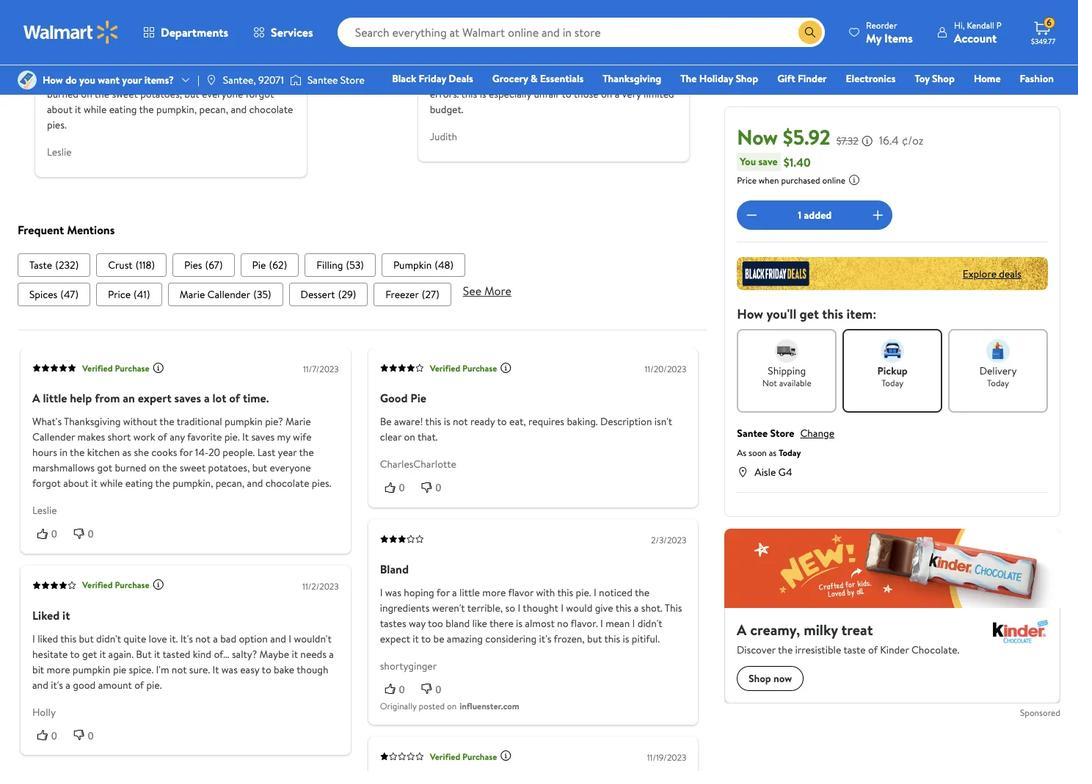 Task type: vqa. For each thing, say whether or not it's contained in the screenshot.
Shark CarpetXpert with Stain Striker, Upright Carpet, Area Rug & Upholstery Cleaner for Pets, Built-in Spot & Stain Eliminator, Deep Cleaning & Tough Stain Removal, Carpet Shampooer, Navy, EX200 - image 5 of 11
no



Task type: locate. For each thing, give the bounding box(es) containing it.
little for a little help from an expert saves a lot of time.
[[43, 390, 67, 406]]

0 horizontal spatial wife
[[116, 55, 134, 70]]

1 horizontal spatial a
[[47, 3, 55, 19]]

pumpkin
[[239, 24, 277, 39], [225, 414, 263, 429], [73, 662, 111, 676]]

as down a little help from an expert saves a lot of time.
[[122, 445, 131, 460]]

shop right holiday
[[736, 71, 759, 86]]

0 vertical spatial any
[[233, 40, 248, 55]]

as inside the what's thanksgiving without the traditional pumpkin pie?  marie callender makes short work of any favorite pie. it saves my wife hours in the kitchen as she cooks for 14-20 people. last year the marshmallows got burned on the sweet potatoes, but everyone forgot about it while eating the pumpkin, pecan, and chocolate pies.
[[122, 445, 131, 460]]

for down "should"
[[594, 71, 607, 85]]

price for price when purchased online
[[738, 174, 757, 187]]

it's inside 'i was hoping for a little more flavor with this pie. i noticed the ingredients weren't terrible, so i thought i would give this a shot. this tastes way too bland like there is almost no flavor. i mean i didn't expect it to be amazing considering it's frozen, but this is pitiful.'
[[539, 631, 552, 646]]

favorite down a little help from an expert saves a lot of time.
[[187, 429, 222, 444]]

list item down filling
[[289, 283, 368, 306]]

list item
[[18, 253, 90, 277], [96, 253, 167, 277], [173, 253, 235, 277], [241, 253, 299, 277], [305, 253, 376, 277], [382, 253, 466, 277], [18, 283, 90, 306], [96, 283, 162, 306], [168, 283, 283, 306], [289, 283, 368, 306], [374, 283, 451, 306]]

is left 'ready' at the left of the page
[[444, 414, 451, 429]]

got inside a little help from an expert saves a lot of time. what's thanksgiving without the traditional pumpkin pie?  marie callender makes short work of any favorite pie. it saves my wife hours in the kitchen as she cooks for 14-20 people. last year the marshmallows got burned on the sweet potatoes, but everyone forgot about it while eating the pumpkin, pecan, and chocolate pies.
[[249, 71, 264, 85]]

walmart+ link
[[1004, 91, 1061, 107]]

amount inside i liked this but didn't quite love it. it's not a bad option and i wouldn't hesitate to get it again. but it tasted kind of… salty? maybe it needs a bit more pumpkin pie spice. i'm not sure. it was easy to bake though and it's a good amount of pie.
[[98, 677, 132, 692]]

legal information image
[[849, 174, 861, 186]]

purchase left verified purchase information image
[[463, 750, 497, 762]]

pie. inside 'i was hoping for a little more flavor with this pie. i noticed the ingredients weren't terrible, so i thought i would give this a shot. this tastes way too bland like there is almost no flavor. i mean i didn't expect it to be amazing considering it's frozen, but this is pitiful.'
[[576, 585, 592, 599]]

 image right |
[[206, 74, 217, 86]]

callender inside the what's thanksgiving without the traditional pumpkin pie?  marie callender makes short work of any favorite pie. it saves my wife hours in the kitchen as she cooks for 14-20 people. last year the marshmallows got burned on the sweet potatoes, but everyone forgot about it while eating the pumpkin, pecan, and chocolate pies.
[[32, 429, 75, 444]]

0 vertical spatial help
[[85, 3, 107, 19]]

grocery
[[493, 71, 528, 86]]

list containing taste
[[18, 253, 707, 277]]

0 vertical spatial how
[[43, 73, 63, 87]]

0 vertical spatial my
[[100, 55, 113, 70]]

cooks down a little help from an expert saves a lot of time.
[[152, 445, 177, 460]]

verified purchase for pie
[[430, 362, 497, 374]]

too
[[428, 616, 444, 630]]

burned inside a little help from an expert saves a lot of time. what's thanksgiving without the traditional pumpkin pie?  marie callender makes short work of any favorite pie. it saves my wife hours in the kitchen as she cooks for 14-20 people. last year the marshmallows got burned on the sweet potatoes, but everyone forgot about it while eating the pumpkin, pecan, and chocolate pies.
[[47, 86, 79, 101]]

is left especially
[[480, 86, 487, 101]]

help inside a little help from an expert saves a lot of time. what's thanksgiving without the traditional pumpkin pie?  marie callender makes short work of any favorite pie. it saves my wife hours in the kitchen as she cooks for 14-20 people. last year the marshmallows got burned on the sweet potatoes, but everyone forgot about it while eating the pumpkin, pecan, and chocolate pies.
[[85, 3, 107, 19]]

my inside a little help from an expert saves a lot of time. what's thanksgiving without the traditional pumpkin pie?  marie callender makes short work of any favorite pie. it saves my wife hours in the kitchen as she cooks for 14-20 people. last year the marshmallows got burned on the sweet potatoes, but everyone forgot about it while eating the pumpkin, pecan, and chocolate pies.
[[100, 55, 113, 70]]

black friday deals link
[[386, 70, 480, 87]]

how you'll get this item:
[[738, 305, 877, 323]]

lot up the what's thanksgiving without the traditional pumpkin pie?  marie callender makes short work of any favorite pie. it saves my wife hours in the kitchen as she cooks for 14-20 people. last year the marshmallows got burned on the sweet potatoes, but everyone forgot about it while eating the pumpkin, pecan, and chocolate pies.
[[213, 390, 226, 406]]

of inside the what's thanksgiving without the traditional pumpkin pie?  marie callender makes short work of any favorite pie. it saves my wife hours in the kitchen as she cooks for 14-20 people. last year the marshmallows got burned on the sweet potatoes, but everyone forgot about it while eating the pumpkin, pecan, and chocolate pies.
[[158, 429, 167, 444]]

 image for santee store
[[290, 73, 302, 87]]

not down given
[[614, 55, 629, 70]]

poor
[[430, 3, 454, 19]]

1 vertical spatial in
[[60, 445, 68, 460]]

now
[[738, 123, 778, 151]]

to right 'hesitate'
[[70, 646, 80, 661]]

verified purchase information image up love at the left of page
[[152, 578, 164, 590]]

a left good in the bottom of the page
[[66, 677, 70, 692]]

verified purchase information image for little
[[152, 361, 164, 373]]

spice.
[[129, 662, 154, 676]]

to down the essentials
[[562, 86, 572, 101]]

shop
[[736, 71, 759, 86], [933, 71, 955, 86]]

0 horizontal spatial 14-
[[63, 71, 76, 85]]

0 vertical spatial it's
[[539, 631, 552, 646]]

0 vertical spatial was
[[385, 585, 402, 599]]

verified purchase information image for pie
[[500, 361, 512, 373]]

1 vertical spatial about
[[63, 476, 89, 490]]

this down mean
[[605, 631, 621, 646]]

maybe
[[260, 646, 289, 661]]

it inside a little help from an expert saves a lot of time. what's thanksgiving without the traditional pumpkin pie?  marie callender makes short work of any favorite pie. it saves my wife hours in the kitchen as she cooks for 14-20 people. last year the marshmallows got burned on the sweet potatoes, but everyone forgot about it while eating the pumpkin, pecan, and chocolate pies.
[[65, 55, 71, 70]]

1 horizontal spatial potatoes,
[[208, 460, 250, 475]]

but
[[185, 86, 200, 101], [252, 460, 267, 475], [79, 631, 94, 646], [588, 631, 602, 646]]

shop inside "the holiday shop" link
[[736, 71, 759, 86]]

price down you
[[738, 174, 757, 187]]

any
[[233, 40, 248, 55], [170, 429, 185, 444]]

0 vertical spatial traditional
[[191, 24, 237, 39]]

92071
[[259, 73, 284, 87]]

year inside a little help from an expert saves a lot of time. what's thanksgiving without the traditional pumpkin pie?  marie callender makes short work of any favorite pie. it saves my wife hours in the kitchen as she cooks for 14-20 people. last year the marshmallows got burned on the sweet potatoes, but everyone forgot about it while eating the pumpkin, pecan, and chocolate pies.
[[145, 71, 164, 85]]

verified purchase for little
[[82, 362, 150, 374]]

this left item:
[[823, 305, 844, 323]]

0 vertical spatial everyone
[[202, 86, 243, 101]]

1 horizontal spatial pie?
[[265, 414, 283, 429]]

1 horizontal spatial favorite
[[250, 40, 285, 55]]

santee inside santee store change as soon as today
[[738, 426, 768, 441]]

didn't down shot. at the bottom
[[638, 616, 663, 630]]

expert for a little help from an expert saves a lot of time. what's thanksgiving without the traditional pumpkin pie?  marie callender makes short work of any favorite pie. it saves my wife hours in the kitchen as she cooks for 14-20 people. last year the marshmallows got burned on the sweet potatoes, but everyone forgot about it while eating the pumpkin, pecan, and chocolate pies.
[[153, 3, 186, 19]]

 image
[[290, 73, 302, 87], [206, 74, 217, 86]]

0 horizontal spatial sweet
[[112, 86, 138, 101]]

liked
[[38, 631, 58, 646]]

1 horizontal spatial kitchen
[[192, 55, 224, 70]]

1 vertical spatial marshmallows
[[32, 460, 95, 475]]

verified purchase up 'ready' at the left of the page
[[430, 362, 497, 374]]

verified purchase for it
[[82, 579, 150, 591]]

not inside poor service by omitting items i'm tired of ordering and always having items missing. then have to spend a certain amount when given an extra  funds to purchase items. we should not have to soend $15 when getting $10 certified for your stores errors.  this is especially unfair to those on a very limited budget.
[[614, 55, 629, 70]]

she inside a little help from an expert saves a lot of time. what's thanksgiving without the traditional pumpkin pie?  marie callender makes short work of any favorite pie. it saves my wife hours in the kitchen as she cooks for 14-20 people. last year the marshmallows got burned on the sweet potatoes, but everyone forgot about it while eating the pumpkin, pecan, and chocolate pies.
[[238, 55, 253, 70]]

thanksgiving
[[79, 24, 135, 39], [603, 71, 662, 86], [64, 414, 121, 429]]

cooks inside a little help from an expert saves a lot of time. what's thanksgiving without the traditional pumpkin pie?  marie callender makes short work of any favorite pie. it saves my wife hours in the kitchen as she cooks for 14-20 people. last year the marshmallows got burned on the sweet potatoes, but everyone forgot about it while eating the pumpkin, pecan, and chocolate pies.
[[256, 55, 282, 70]]

1  added
[[798, 208, 832, 223]]

1 horizontal spatial more
[[483, 585, 506, 599]]

it inside the what's thanksgiving without the traditional pumpkin pie?  marie callender makes short work of any favorite pie. it saves my wife hours in the kitchen as she cooks for 14-20 people. last year the marshmallows got burned on the sweet potatoes, but everyone forgot about it while eating the pumpkin, pecan, and chocolate pies.
[[242, 429, 249, 444]]

0 vertical spatial store
[[341, 73, 365, 87]]

marie
[[67, 40, 93, 55], [180, 287, 205, 302], [286, 414, 311, 429]]

in inside a little help from an expert saves a lot of time. what's thanksgiving without the traditional pumpkin pie?  marie callender makes short work of any favorite pie. it saves my wife hours in the kitchen as she cooks for 14-20 people. last year the marshmallows got burned on the sweet potatoes, but everyone forgot about it while eating the pumpkin, pecan, and chocolate pies.
[[164, 55, 172, 70]]

today down intent image for pickup
[[882, 377, 904, 389]]

i'm inside poor service by omitting items i'm tired of ordering and always having items missing. then have to spend a certain amount when given an extra  funds to purchase items. we should not have to soend $15 when getting $10 certified for your stores errors.  this is especially unfair to those on a very limited budget.
[[430, 24, 443, 39]]

on down 'aware!'
[[404, 429, 416, 444]]

is down mean
[[623, 631, 630, 646]]

cooks up '92071'
[[256, 55, 282, 70]]

price for price (41)
[[108, 287, 131, 302]]

more inside 'i was hoping for a little more flavor with this pie. i noticed the ingredients weren't terrible, so i thought i would give this a shot. this tastes way too bland like there is almost no flavor. i mean i didn't expect it to be amazing considering it's frozen, but this is pitiful.'
[[483, 585, 506, 599]]

pie right good
[[411, 390, 427, 406]]

to inside 'i was hoping for a little more flavor with this pie. i noticed the ingredients weren't terrible, so i thought i would give this a shot. this tastes way too bland like there is almost no flavor. i mean i didn't expect it to be amazing considering it's frozen, but this is pitiful.'
[[422, 631, 431, 646]]

i'm
[[430, 24, 443, 39], [156, 662, 169, 676]]

store left change
[[771, 426, 795, 441]]

0 vertical spatial while
[[84, 102, 107, 116]]

1 vertical spatial santee
[[738, 426, 768, 441]]

list item down (67)
[[168, 283, 283, 306]]

1 horizontal spatial short
[[171, 40, 194, 55]]

expert up departments
[[153, 3, 186, 19]]

pie.
[[47, 55, 62, 70], [225, 429, 240, 444], [576, 585, 592, 599], [146, 677, 162, 692]]

shortyginger
[[380, 658, 437, 673]]

more down 'hesitate'
[[47, 662, 70, 676]]

pie inside list
[[252, 258, 266, 272]]

i
[[380, 585, 383, 599], [594, 585, 597, 599], [518, 600, 521, 615], [561, 600, 564, 615], [601, 616, 604, 630], [633, 616, 636, 630], [32, 631, 35, 646], [289, 631, 292, 646]]

1 vertical spatial pie
[[411, 390, 427, 406]]

and inside the what's thanksgiving without the traditional pumpkin pie?  marie callender makes short work of any favorite pie. it saves my wife hours in the kitchen as she cooks for 14-20 people. last year the marshmallows got burned on the sweet potatoes, but everyone forgot about it while eating the pumpkin, pecan, and chocolate pies.
[[247, 476, 263, 490]]

thanksgiving up very
[[603, 71, 662, 86]]

1 horizontal spatial pie
[[411, 390, 427, 406]]

0 horizontal spatial more
[[47, 662, 70, 676]]

1 horizontal spatial santee
[[738, 426, 768, 441]]

0 horizontal spatial short
[[108, 429, 131, 444]]

1 horizontal spatial forgot
[[246, 86, 274, 101]]

originally posted on influenster.com
[[380, 700, 520, 712]]

bake
[[274, 662, 295, 676]]

0 horizontal spatial pies.
[[47, 117, 67, 132]]

walmart image
[[23, 21, 119, 44]]

black friday deals image
[[738, 257, 1049, 290]]

1 vertical spatial callender
[[208, 287, 251, 302]]

last inside the what's thanksgiving without the traditional pumpkin pie?  marie callender makes short work of any favorite pie. it saves my wife hours in the kitchen as she cooks for 14-20 people. last year the marshmallows got burned on the sweet potatoes, but everyone forgot about it while eating the pumpkin, pecan, and chocolate pies.
[[258, 445, 276, 460]]

1 vertical spatial last
[[258, 445, 276, 460]]

help for a little help from an expert saves a lot of time.
[[70, 390, 92, 406]]

as inside santee store change as soon as today
[[769, 446, 777, 459]]

short up items?
[[171, 40, 194, 55]]

 image
[[18, 70, 37, 90]]

everyone inside the what's thanksgiving without the traditional pumpkin pie?  marie callender makes short work of any favorite pie. it saves my wife hours in the kitchen as she cooks for 14-20 people. last year the marshmallows got burned on the sweet potatoes, but everyone forgot about it while eating the pumpkin, pecan, and chocolate pies.
[[270, 460, 311, 475]]

pumpkin inside a little help from an expert saves a lot of time. what's thanksgiving without the traditional pumpkin pie?  marie callender makes short work of any favorite pie. it saves my wife hours in the kitchen as she cooks for 14-20 people. last year the marshmallows got burned on the sweet potatoes, but everyone forgot about it while eating the pumpkin, pecan, and chocolate pies.
[[239, 24, 277, 39]]

store
[[341, 73, 365, 87], [771, 426, 795, 441]]

burned inside the what's thanksgiving without the traditional pumpkin pie?  marie callender makes short work of any favorite pie. it saves my wife hours in the kitchen as she cooks for 14-20 people. last year the marshmallows got burned on the sweet potatoes, but everyone forgot about it while eating the pumpkin, pecan, and chocolate pies.
[[115, 460, 146, 475]]

thanksgiving down a little help from an expert saves a lot of time.
[[64, 414, 121, 429]]

Search search field
[[338, 18, 825, 47]]

people. inside the what's thanksgiving without the traditional pumpkin pie?  marie callender makes short work of any favorite pie. it saves my wife hours in the kitchen as she cooks for 14-20 people. last year the marshmallows got burned on the sweet potatoes, but everyone forgot about it while eating the pumpkin, pecan, and chocolate pies.
[[223, 445, 255, 460]]

1 vertical spatial she
[[134, 445, 149, 460]]

list item up (27)
[[382, 253, 466, 277]]

when up "should"
[[594, 40, 618, 55]]

a inside a little help from an expert saves a lot of time. what's thanksgiving without the traditional pumpkin pie?  marie callender makes short work of any favorite pie. it saves my wife hours in the kitchen as she cooks for 14-20 people. last year the marshmallows got burned on the sweet potatoes, but everyone forgot about it while eating the pumpkin, pecan, and chocolate pies.
[[47, 3, 55, 19]]

on right posted
[[447, 700, 457, 712]]

0 horizontal spatial burned
[[47, 86, 79, 101]]

0 horizontal spatial my
[[100, 55, 113, 70]]

0 horizontal spatial last
[[125, 71, 143, 85]]

pie. inside the what's thanksgiving without the traditional pumpkin pie?  marie callender makes short work of any favorite pie. it saves my wife hours in the kitchen as she cooks for 14-20 people. last year the marshmallows got burned on the sweet potatoes, but everyone forgot about it while eating the pumpkin, pecan, and chocolate pies.
[[225, 429, 240, 444]]

0 vertical spatial have
[[453, 40, 474, 55]]

verified up again.
[[82, 579, 113, 591]]

0 vertical spatial little
[[58, 3, 82, 19]]

on right the do at left top
[[81, 86, 92, 101]]

influenster.com
[[460, 700, 520, 712]]

lot up departments
[[227, 3, 241, 19]]

price inside "see more" list
[[108, 287, 131, 302]]

little inside a little help from an expert saves a lot of time. what's thanksgiving without the traditional pumpkin pie?  marie callender makes short work of any favorite pie. it saves my wife hours in the kitchen as she cooks for 14-20 people. last year the marshmallows got burned on the sweet potatoes, but everyone forgot about it while eating the pumpkin, pecan, and chocolate pies.
[[58, 3, 82, 19]]

0 horizontal spatial forgot
[[32, 476, 61, 490]]

be
[[380, 414, 392, 429]]

1 vertical spatial have
[[631, 55, 652, 70]]

my
[[100, 55, 113, 70], [277, 429, 291, 444]]

tastes
[[380, 616, 407, 630]]

year inside the what's thanksgiving without the traditional pumpkin pie?  marie callender makes short work of any favorite pie. it saves my wife hours in the kitchen as she cooks for 14-20 people. last year the marshmallows got burned on the sweet potatoes, but everyone forgot about it while eating the pumpkin, pecan, and chocolate pies.
[[278, 445, 297, 460]]

on right those
[[601, 86, 613, 101]]

verified purchase information image for it
[[152, 578, 164, 590]]

was down of…
[[222, 662, 238, 676]]

a
[[47, 3, 55, 19], [32, 390, 40, 406]]

quite
[[124, 631, 146, 646]]

1 vertical spatial potatoes,
[[208, 460, 250, 475]]

a right needs
[[329, 646, 334, 661]]

1 vertical spatial pecan,
[[216, 476, 245, 490]]

wife up want at the top
[[116, 55, 134, 70]]

without inside a little help from an expert saves a lot of time. what's thanksgiving without the traditional pumpkin pie?  marie callender makes short work of any favorite pie. it saves my wife hours in the kitchen as she cooks for 14-20 people. last year the marshmallows got burned on the sweet potatoes, but everyone forgot about it while eating the pumpkin, pecan, and chocolate pies.
[[138, 24, 172, 39]]

for inside the what's thanksgiving without the traditional pumpkin pie?  marie callender makes short work of any favorite pie. it saves my wife hours in the kitchen as she cooks for 14-20 people. last year the marshmallows got burned on the sweet potatoes, but everyone forgot about it while eating the pumpkin, pecan, and chocolate pies.
[[180, 445, 193, 460]]

kitchen up |
[[192, 55, 224, 70]]

on down a little help from an expert saves a lot of time.
[[149, 460, 160, 475]]

list item containing spices
[[18, 283, 90, 306]]

explore deals
[[963, 266, 1022, 281]]

0 vertical spatial an
[[138, 3, 150, 19]]

a left bad
[[213, 631, 218, 646]]

available
[[780, 377, 812, 389]]

hours inside the what's thanksgiving without the traditional pumpkin pie?  marie callender makes short work of any favorite pie. it saves my wife hours in the kitchen as she cooks for 14-20 people. last year the marshmallows got burned on the sweet potatoes, but everyone forgot about it while eating the pumpkin, pecan, and chocolate pies.
[[32, 445, 57, 460]]

aisle
[[755, 465, 776, 480]]

 image for santee, 92071
[[206, 74, 217, 86]]

for left the do at left top
[[47, 71, 60, 85]]

1 horizontal spatial price
[[738, 174, 757, 187]]

delivery
[[980, 364, 1017, 378]]

0 vertical spatial eating
[[109, 102, 137, 116]]

0 horizontal spatial pie
[[252, 258, 266, 272]]

charlescharlotte
[[380, 457, 457, 471]]

verified purchase
[[82, 362, 150, 374], [430, 362, 497, 374], [82, 579, 150, 591], [430, 750, 497, 762]]

errors.
[[430, 86, 459, 101]]

noticed
[[599, 585, 633, 599]]

how left the do at left top
[[43, 73, 63, 87]]

saves inside the what's thanksgiving without the traditional pumpkin pie?  marie callender makes short work of any favorite pie. it saves my wife hours in the kitchen as she cooks for 14-20 people. last year the marshmallows got burned on the sweet potatoes, but everyone forgot about it while eating the pumpkin, pecan, and chocolate pies.
[[251, 429, 275, 444]]

an inside a little help from an expert saves a lot of time. what's thanksgiving without the traditional pumpkin pie?  marie callender makes short work of any favorite pie. it saves my wife hours in the kitchen as she cooks for 14-20 people. last year the marshmallows got burned on the sweet potatoes, but everyone forgot about it while eating the pumpkin, pecan, and chocolate pies.
[[138, 3, 150, 19]]

0 vertical spatial it
[[65, 55, 71, 70]]

a up the purchase
[[517, 40, 522, 55]]

2 shop from the left
[[933, 71, 955, 86]]

eating
[[109, 102, 137, 116], [125, 476, 153, 490]]

list item containing pumpkin
[[382, 253, 466, 277]]

today for delivery
[[988, 377, 1010, 389]]

list item containing freezer
[[374, 283, 451, 306]]

on inside the what's thanksgiving without the traditional pumpkin pie?  marie callender makes short work of any favorite pie. it saves my wife hours in the kitchen as she cooks for 14-20 people. last year the marshmallows got burned on the sweet potatoes, but everyone forgot about it while eating the pumpkin, pecan, and chocolate pies.
[[149, 460, 160, 475]]

1 vertical spatial chocolate
[[266, 476, 310, 490]]

0 vertical spatial chocolate
[[249, 102, 293, 116]]

how for how do you want your items?
[[43, 73, 63, 87]]

1 shop from the left
[[736, 71, 759, 86]]

this down $15
[[462, 86, 478, 101]]

it inside 'i was hoping for a little more flavor with this pie. i noticed the ingredients weren't terrible, so i thought i would give this a shot. this tastes way too bland like there is almost no flavor. i mean i didn't expect it to be amazing considering it's frozen, but this is pitiful.'
[[413, 631, 419, 646]]

1 vertical spatial how
[[738, 305, 764, 323]]

0 vertical spatial price
[[738, 174, 757, 187]]

this inside i liked this but didn't quite love it. it's not a bad option and i wouldn't hesitate to get it again. but it tasted kind of… salty? maybe it needs a bit more pumpkin pie spice. i'm not sure. it was easy to bake though and it's a good amount of pie.
[[60, 631, 76, 646]]

items.
[[537, 55, 563, 70]]

0 vertical spatial kitchen
[[192, 55, 224, 70]]

items up the having
[[557, 3, 586, 19]]

change button
[[801, 426, 835, 441]]

$5.92
[[783, 123, 831, 151]]

when down the 'save'
[[759, 174, 780, 187]]

thanksgiving link
[[597, 70, 668, 87]]

verified for it
[[82, 579, 113, 591]]

0 vertical spatial she
[[238, 55, 253, 70]]

sure.
[[189, 662, 210, 676]]

store left black
[[341, 73, 365, 87]]

(118)
[[136, 258, 155, 272]]

forgot inside a little help from an expert saves a lot of time. what's thanksgiving without the traditional pumpkin pie?  marie callender makes short work of any favorite pie. it saves my wife hours in the kitchen as she cooks for 14-20 people. last year the marshmallows got burned on the sweet potatoes, but everyone forgot about it while eating the pumpkin, pecan, and chocolate pies.
[[246, 86, 274, 101]]

any up santee,
[[233, 40, 248, 55]]

1 vertical spatial any
[[170, 429, 185, 444]]

store inside santee store change as soon as today
[[771, 426, 795, 441]]

favorite inside a little help from an expert saves a lot of time. what's thanksgiving without the traditional pumpkin pie?  marie callender makes short work of any favorite pie. it saves my wife hours in the kitchen as she cooks for 14-20 people. last year the marshmallows got burned on the sweet potatoes, but everyone forgot about it while eating the pumpkin, pecan, and chocolate pies.
[[250, 40, 285, 55]]

lot inside a little help from an expert saves a lot of time. what's thanksgiving without the traditional pumpkin pie?  marie callender makes short work of any favorite pie. it saves my wife hours in the kitchen as she cooks for 14-20 people. last year the marshmallows got burned on the sweet potatoes, but everyone forgot about it while eating the pumpkin, pecan, and chocolate pies.
[[227, 3, 241, 19]]

eating inside the what's thanksgiving without the traditional pumpkin pie?  marie callender makes short work of any favorite pie. it saves my wife hours in the kitchen as she cooks for 14-20 people. last year the marshmallows got burned on the sweet potatoes, but everyone forgot about it while eating the pumpkin, pecan, and chocolate pies.
[[125, 476, 153, 490]]

verified
[[82, 362, 113, 374], [430, 362, 461, 374], [82, 579, 113, 591], [430, 750, 461, 762]]

1 vertical spatial expert
[[138, 390, 172, 406]]

1 vertical spatial marie
[[180, 287, 205, 302]]

love
[[149, 631, 167, 646]]

list
[[18, 253, 707, 277]]

1 vertical spatial was
[[222, 662, 238, 676]]

expert
[[153, 3, 186, 19], [138, 390, 172, 406]]

1 horizontal spatial makes
[[141, 40, 168, 55]]

purchase up a little help from an expert saves a lot of time.
[[115, 362, 150, 374]]

work down a little help from an expert saves a lot of time.
[[133, 429, 155, 444]]

1 vertical spatial 20
[[209, 445, 220, 460]]

pie left (62)
[[252, 258, 266, 272]]

0 vertical spatial pies.
[[47, 117, 67, 132]]

1 vertical spatial eating
[[125, 476, 153, 490]]

1 vertical spatial it's
[[51, 677, 63, 692]]

16.4 ¢/oz you save $1.40
[[740, 132, 924, 170]]

not down tasted
[[172, 662, 187, 676]]

 image right '92071'
[[290, 73, 302, 87]]

1 vertical spatial hours
[[32, 445, 57, 460]]

from for a little help from an expert saves a lot of time.
[[95, 390, 120, 406]]

2 horizontal spatial when
[[759, 174, 780, 187]]

a up departments
[[219, 3, 224, 19]]

list item down crust (118)
[[96, 283, 162, 306]]

traditional up |
[[191, 24, 237, 39]]

wouldn't
[[294, 631, 332, 646]]

a little help from an expert saves a lot of time.
[[32, 390, 269, 406]]

i'm up then at the top of page
[[430, 24, 443, 39]]

service
[[457, 3, 493, 19]]

1 horizontal spatial last
[[258, 445, 276, 460]]

she down a little help from an expert saves a lot of time.
[[134, 445, 149, 460]]

this up that.
[[426, 414, 442, 429]]

favorite up '92071'
[[250, 40, 285, 55]]

0 vertical spatial time.
[[258, 3, 284, 19]]

bit
[[32, 662, 44, 676]]

but inside 'i was hoping for a little more flavor with this pie. i noticed the ingredients weren't terrible, so i thought i would give this a shot. this tastes way too bland like there is almost no flavor. i mean i didn't expect it to be amazing considering it's frozen, but this is pitiful.'
[[588, 631, 602, 646]]

hesitate
[[32, 646, 68, 661]]

11/19/2023
[[647, 751, 687, 763]]

friday
[[419, 71, 446, 86]]

hours inside a little help from an expert saves a lot of time. what's thanksgiving without the traditional pumpkin pie?  marie callender makes short work of any favorite pie. it saves my wife hours in the kitchen as she cooks for 14-20 people. last year the marshmallows got burned on the sweet potatoes, but everyone forgot about it while eating the pumpkin, pecan, and chocolate pies.
[[137, 55, 162, 70]]

lot for a little help from an expert saves a lot of time. what's thanksgiving without the traditional pumpkin pie?  marie callender makes short work of any favorite pie. it saves my wife hours in the kitchen as she cooks for 14-20 people. last year the marshmallows got burned on the sweet potatoes, but everyone forgot about it while eating the pumpkin, pecan, and chocolate pies.
[[227, 3, 241, 19]]

amount down pie
[[98, 677, 132, 692]]

makes inside the what's thanksgiving without the traditional pumpkin pie?  marie callender makes short work of any favorite pie. it saves my wife hours in the kitchen as she cooks for 14-20 people. last year the marshmallows got burned on the sweet potatoes, but everyone forgot about it while eating the pumpkin, pecan, and chocolate pies.
[[78, 429, 105, 444]]

1 vertical spatial store
[[771, 426, 795, 441]]

see
[[463, 283, 482, 299]]

pickup today
[[878, 364, 908, 389]]

0 vertical spatial marshmallows
[[184, 71, 246, 85]]

1 horizontal spatial burned
[[115, 460, 146, 475]]

0 vertical spatial makes
[[141, 40, 168, 55]]

Walmart Site-Wide search field
[[338, 18, 825, 47]]

in
[[164, 55, 172, 70], [60, 445, 68, 460]]

get left again.
[[82, 646, 97, 661]]

freezer (27)
[[386, 287, 440, 302]]

marie callender (35)
[[180, 287, 271, 302]]

verified for little
[[82, 362, 113, 374]]

aisle g4
[[755, 465, 793, 480]]

0 horizontal spatial an
[[123, 390, 135, 406]]

1 vertical spatial 14-
[[195, 445, 209, 460]]

1 horizontal spatial she
[[238, 55, 253, 70]]

to left be
[[422, 631, 431, 646]]

20 inside a little help from an expert saves a lot of time. what's thanksgiving without the traditional pumpkin pie?  marie callender makes short work of any favorite pie. it saves my wife hours in the kitchen as she cooks for 14-20 people. last year the marshmallows got burned on the sweet potatoes, but everyone forgot about it while eating the pumpkin, pecan, and chocolate pies.
[[76, 71, 88, 85]]

makes up items?
[[141, 40, 168, 55]]

omitting
[[510, 3, 555, 19]]

1 horizontal spatial shop
[[933, 71, 955, 86]]

like
[[473, 616, 488, 630]]

and inside a little help from an expert saves a lot of time. what's thanksgiving without the traditional pumpkin pie?  marie callender makes short work of any favorite pie. it saves my wife hours in the kitchen as she cooks for 14-20 people. last year the marshmallows got burned on the sweet potatoes, but everyone forgot about it while eating the pumpkin, pecan, and chocolate pies.
[[231, 102, 247, 116]]

fashion
[[1020, 71, 1055, 86]]

1 vertical spatial my
[[277, 429, 291, 444]]

items
[[557, 3, 586, 19], [602, 24, 627, 39]]

1 vertical spatial cooks
[[152, 445, 177, 460]]

verified purchase information image
[[500, 750, 512, 761]]

1 horizontal spatial i'm
[[430, 24, 443, 39]]

price (41)
[[108, 287, 150, 302]]

black
[[392, 71, 417, 86]]

0 horizontal spatial price
[[108, 287, 131, 302]]

didn't up again.
[[96, 631, 121, 646]]

0 vertical spatial about
[[47, 102, 73, 116]]

price when purchased online
[[738, 174, 846, 187]]

list item containing price
[[96, 283, 162, 306]]

14- inside the what's thanksgiving without the traditional pumpkin pie?  marie callender makes short work of any favorite pie. it saves my wife hours in the kitchen as she cooks for 14-20 people. last year the marshmallows got burned on the sweet potatoes, but everyone forgot about it while eating the pumpkin, pecan, and chocolate pies.
[[195, 445, 209, 460]]

0 horizontal spatial she
[[134, 445, 149, 460]]

today inside pickup today
[[882, 377, 904, 389]]

pumpkin, inside the what's thanksgiving without the traditional pumpkin pie?  marie callender makes short work of any favorite pie. it saves my wife hours in the kitchen as she cooks for 14-20 people. last year the marshmallows got burned on the sweet potatoes, but everyone forgot about it while eating the pumpkin, pecan, and chocolate pies.
[[173, 476, 213, 490]]

but inside a little help from an expert saves a lot of time. what's thanksgiving without the traditional pumpkin pie?  marie callender makes short work of any favorite pie. it saves my wife hours in the kitchen as she cooks for 14-20 people. last year the marshmallows got burned on the sweet potatoes, but everyone forgot about it while eating the pumpkin, pecan, and chocolate pies.
[[185, 86, 200, 101]]

list item down pumpkin
[[374, 283, 451, 306]]

gift finder link
[[771, 70, 834, 87]]

marie inside the what's thanksgiving without the traditional pumpkin pie?  marie callender makes short work of any favorite pie. it saves my wife hours in the kitchen as she cooks for 14-20 people. last year the marshmallows got burned on the sweet potatoes, but everyone forgot about it while eating the pumpkin, pecan, and chocolate pies.
[[286, 414, 311, 429]]

0 vertical spatial pumpkin
[[239, 24, 277, 39]]

1 horizontal spatial marshmallows
[[184, 71, 246, 85]]

hi,
[[955, 19, 965, 31]]

purchased
[[782, 174, 821, 187]]

work
[[197, 40, 218, 55], [133, 429, 155, 444]]

registry link
[[879, 91, 930, 107]]

2 horizontal spatial callender
[[208, 287, 251, 302]]

get right the "you'll"
[[800, 305, 820, 323]]

santee up the soon
[[738, 426, 768, 441]]

an inside poor service by omitting items i'm tired of ordering and always having items missing. then have to spend a certain amount when given an extra  funds to purchase items. we should not have to soend $15 when getting $10 certified for your stores errors.  this is especially unfair to those on a very limited budget.
[[647, 40, 657, 55]]

store for santee store
[[341, 73, 365, 87]]

what's
[[47, 24, 76, 39], [32, 414, 62, 429]]

0 horizontal spatial any
[[170, 429, 185, 444]]

1 horizontal spatial get
[[800, 305, 820, 323]]

potatoes, inside the what's thanksgiving without the traditional pumpkin pie?  marie callender makes short work of any favorite pie. it saves my wife hours in the kitchen as she cooks for 14-20 people. last year the marshmallows got burned on the sweet potatoes, but everyone forgot about it while eating the pumpkin, pecan, and chocolate pies.
[[208, 460, 250, 475]]

2 vertical spatial it
[[213, 662, 219, 676]]

search icon image
[[805, 26, 817, 38]]

a left very
[[615, 86, 620, 101]]

0 vertical spatial year
[[145, 71, 164, 85]]

1 horizontal spatial sweet
[[180, 460, 206, 475]]

0 horizontal spatial i'm
[[156, 662, 169, 676]]

as right the soon
[[769, 446, 777, 459]]

didn't inside 'i was hoping for a little more flavor with this pie. i noticed the ingredients weren't terrible, so i thought i would give this a shot. this tastes way too bland like there is almost no flavor. i mean i didn't expect it to be amazing considering it's frozen, but this is pitiful.'
[[638, 616, 663, 630]]

1 vertical spatial favorite
[[187, 429, 222, 444]]

marie down 11/7/2023 on the left top of the page
[[286, 414, 311, 429]]

your inside poor service by omitting items i'm tired of ordering and always having items missing. then have to spend a certain amount when given an extra  funds to purchase items. we should not have to soend $15 when getting $10 certified for your stores errors.  this is especially unfair to those on a very limited budget.
[[610, 71, 629, 85]]

purchase
[[115, 362, 150, 374], [463, 362, 497, 374], [115, 579, 150, 591], [463, 750, 497, 762]]

(47)
[[60, 287, 79, 302]]

as up santee,
[[227, 55, 236, 70]]

kitchen inside the what's thanksgiving without the traditional pumpkin pie?  marie callender makes short work of any favorite pie. it saves my wife hours in the kitchen as she cooks for 14-20 people. last year the marshmallows got burned on the sweet potatoes, but everyone forgot about it while eating the pumpkin, pecan, and chocolate pies.
[[87, 445, 120, 460]]

it's left good in the bottom of the page
[[51, 677, 63, 692]]

marshmallows inside a little help from an expert saves a lot of time. what's thanksgiving without the traditional pumpkin pie?  marie callender makes short work of any favorite pie. it saves my wife hours in the kitchen as she cooks for 14-20 people. last year the marshmallows got burned on the sweet potatoes, but everyone forgot about it while eating the pumpkin, pecan, and chocolate pies.
[[184, 71, 246, 85]]

though
[[297, 662, 329, 676]]

verified purchase up quite
[[82, 579, 150, 591]]

for inside poor service by omitting items i'm tired of ordering and always having items missing. then have to spend a certain amount when given an extra  funds to purchase items. we should not have to soend $15 when getting $10 certified for your stores errors.  this is especially unfair to those on a very limited budget.
[[594, 71, 607, 85]]

callender
[[95, 40, 138, 55], [208, 287, 251, 302], [32, 429, 75, 444]]

the inside 'i was hoping for a little more flavor with this pie. i noticed the ingredients weren't terrible, so i thought i would give this a shot. this tastes way too bland like there is almost no flavor. i mean i didn't expect it to be amazing considering it's frozen, but this is pitiful.'
[[635, 585, 650, 599]]

list item up marie callender (35)
[[173, 253, 235, 277]]

holiday
[[700, 71, 734, 86]]

didn't inside i liked this but didn't quite love it. it's not a bad option and i wouldn't hesitate to get it again. but it tasted kind of… salty? maybe it needs a bit more pumpkin pie spice. i'm not sure. it was easy to bake though and it's a good amount of pie.
[[96, 631, 121, 646]]

0 horizontal spatial work
[[133, 429, 155, 444]]

purchase for it
[[115, 579, 150, 591]]

1 vertical spatial wife
[[293, 429, 312, 444]]

0 horizontal spatial how
[[43, 73, 63, 87]]

but inside the what's thanksgiving without the traditional pumpkin pie?  marie callender makes short work of any favorite pie. it saves my wife hours in the kitchen as she cooks for 14-20 people. last year the marshmallows got burned on the sweet potatoes, but everyone forgot about it while eating the pumpkin, pecan, and chocolate pies.
[[252, 460, 267, 475]]

i liked this but didn't quite love it. it's not a bad option and i wouldn't hesitate to get it again. but it tasted kind of… salty? maybe it needs a bit more pumpkin pie spice. i'm not sure. it was easy to bake though and it's a good amount of pie.
[[32, 631, 334, 692]]

time. for a little help from an expert saves a lot of time.
[[243, 390, 269, 406]]

clear
[[380, 429, 402, 444]]

is up considering at bottom left
[[516, 616, 523, 630]]

0 horizontal spatial pie?
[[47, 40, 65, 55]]

your up very
[[610, 71, 629, 85]]

1 vertical spatial little
[[43, 390, 67, 406]]

verified purchase information image
[[152, 361, 164, 373], [500, 361, 512, 373], [152, 578, 164, 590]]

i down bland
[[380, 585, 383, 599]]

your right want at the top
[[122, 73, 142, 87]]

0 horizontal spatial 20
[[76, 71, 88, 85]]

pie. inside i liked this but didn't quite love it. it's not a bad option and i wouldn't hesitate to get it again. but it tasted kind of… salty? maybe it needs a bit more pumpkin pie spice. i'm not sure. it was easy to bake though and it's a good amount of pie.
[[146, 677, 162, 692]]

services button
[[241, 15, 326, 50]]

getting
[[502, 71, 534, 85]]

an for a little help from an expert saves a lot of time.
[[123, 390, 135, 406]]

short down a little help from an expert saves a lot of time.
[[108, 429, 131, 444]]

1 horizontal spatial was
[[385, 585, 402, 599]]



Task type: describe. For each thing, give the bounding box(es) containing it.
pecan, inside the what's thanksgiving without the traditional pumpkin pie?  marie callender makes short work of any favorite pie. it saves my wife hours in the kitchen as she cooks for 14-20 people. last year the marshmallows got burned on the sweet potatoes, but everyone forgot about it while eating the pumpkin, pecan, and chocolate pies.
[[216, 476, 245, 490]]

sweet inside a little help from an expert saves a lot of time. what's thanksgiving without the traditional pumpkin pie?  marie callender makes short work of any favorite pie. it saves my wife hours in the kitchen as she cooks for 14-20 people. last year the marshmallows got burned on the sweet potatoes, but everyone forgot about it while eating the pumpkin, pecan, and chocolate pies.
[[112, 86, 138, 101]]

what's inside the what's thanksgiving without the traditional pumpkin pie?  marie callender makes short work of any favorite pie. it saves my wife hours in the kitchen as she cooks for 14-20 people. last year the marshmallows got burned on the sweet potatoes, but everyone forgot about it while eating the pumpkin, pecan, and chocolate pies.
[[32, 414, 62, 429]]

isn't
[[655, 414, 673, 429]]

weren't
[[432, 600, 465, 615]]

with
[[536, 585, 555, 599]]

marshmallows inside the what's thanksgiving without the traditional pumpkin pie?  marie callender makes short work of any favorite pie. it saves my wife hours in the kitchen as she cooks for 14-20 people. last year the marshmallows got burned on the sweet potatoes, but everyone forgot about it while eating the pumpkin, pecan, and chocolate pies.
[[32, 460, 95, 475]]

i down give
[[601, 616, 604, 630]]

a left shot. at the bottom
[[634, 600, 639, 615]]

requires
[[529, 414, 565, 429]]

traditional inside a little help from an expert saves a lot of time. what's thanksgiving without the traditional pumpkin pie?  marie callender makes short work of any favorite pie. it saves my wife hours in the kitchen as she cooks for 14-20 people. last year the marshmallows got burned on the sweet potatoes, but everyone forgot about it while eating the pumpkin, pecan, and chocolate pies.
[[191, 24, 237, 39]]

potatoes, inside a little help from an expert saves a lot of time. what's thanksgiving without the traditional pumpkin pie?  marie callender makes short work of any favorite pie. it saves my wife hours in the kitchen as she cooks for 14-20 people. last year the marshmallows got burned on the sweet potatoes, but everyone forgot about it while eating the pumpkin, pecan, and chocolate pies.
[[140, 86, 182, 101]]

my inside the what's thanksgiving without the traditional pumpkin pie?  marie callender makes short work of any favorite pie. it saves my wife hours in the kitchen as she cooks for 14-20 people. last year the marshmallows got burned on the sweet potatoes, but everyone forgot about it while eating the pumpkin, pecan, and chocolate pies.
[[277, 429, 291, 444]]

i left liked
[[32, 631, 35, 646]]

you
[[79, 73, 95, 87]]

account
[[955, 30, 997, 46]]

given
[[620, 40, 644, 55]]

today for pickup
[[882, 377, 904, 389]]

eating inside a little help from an expert saves a lot of time. what's thanksgiving without the traditional pumpkin pie?  marie callender makes short work of any favorite pie. it saves my wife hours in the kitchen as she cooks for 14-20 people. last year the marshmallows got burned on the sweet potatoes, but everyone forgot about it while eating the pumpkin, pecan, and chocolate pies.
[[109, 102, 137, 116]]

bland
[[446, 616, 470, 630]]

0 vertical spatial get
[[800, 305, 820, 323]]

0 horizontal spatial items
[[557, 3, 586, 19]]

would
[[566, 600, 593, 615]]

0 vertical spatial leslie
[[47, 144, 72, 159]]

and inside poor service by omitting items i'm tired of ordering and always having items missing. then have to spend a certain amount when given an extra  funds to purchase items. we should not have to soend $15 when getting $10 certified for your stores errors.  this is especially unfair to those on a very limited budget.
[[522, 24, 538, 39]]

1
[[798, 208, 802, 223]]

dessert (29)
[[301, 287, 356, 302]]

makes inside a little help from an expert saves a lot of time. what's thanksgiving without the traditional pumpkin pie?  marie callender makes short work of any favorite pie. it saves my wife hours in the kitchen as she cooks for 14-20 people. last year the marshmallows got burned on the sweet potatoes, but everyone forgot about it while eating the pumpkin, pecan, and chocolate pies.
[[141, 40, 168, 55]]

not
[[763, 377, 778, 389]]

little inside 'i was hoping for a little more flavor with this pie. i noticed the ingredients weren't terrible, so i thought i would give this a shot. this tastes way too bland like there is almost no flavor. i mean i didn't expect it to be amazing considering it's frozen, but this is pitiful.'
[[460, 585, 480, 599]]

while inside the what's thanksgiving without the traditional pumpkin pie?  marie callender makes short work of any favorite pie. it saves my wife hours in the kitchen as she cooks for 14-20 people. last year the marshmallows got burned on the sweet potatoes, but everyone forgot about it while eating the pumpkin, pecan, and chocolate pies.
[[100, 476, 123, 490]]

a up weren't
[[452, 585, 457, 599]]

want
[[98, 73, 120, 87]]

list item containing crust
[[96, 253, 167, 277]]

a for a little help from an expert saves a lot of time.
[[32, 390, 40, 406]]

expert for a little help from an expert saves a lot of time.
[[138, 390, 172, 406]]

debit
[[967, 92, 992, 106]]

do
[[65, 73, 77, 87]]

as inside a little help from an expert saves a lot of time. what's thanksgiving without the traditional pumpkin pie?  marie callender makes short work of any favorite pie. it saves my wife hours in the kitchen as she cooks for 14-20 people. last year the marshmallows got burned on the sweet potatoes, but everyone forgot about it while eating the pumpkin, pecan, and chocolate pies.
[[227, 55, 236, 70]]

intent image for shipping image
[[776, 339, 799, 363]]

in inside the what's thanksgiving without the traditional pumpkin pie?  marie callender makes short work of any favorite pie. it saves my wife hours in the kitchen as she cooks for 14-20 people. last year the marshmallows got burned on the sweet potatoes, but everyone forgot about it while eating the pumpkin, pecan, and chocolate pies.
[[60, 445, 68, 460]]

this up mean
[[616, 600, 632, 615]]

a inside a little help from an expert saves a lot of time. what's thanksgiving without the traditional pumpkin pie?  marie callender makes short work of any favorite pie. it saves my wife hours in the kitchen as she cooks for 14-20 people. last year the marshmallows got burned on the sweet potatoes, but everyone forgot about it while eating the pumpkin, pecan, and chocolate pies.
[[219, 3, 224, 19]]

0 horizontal spatial your
[[122, 73, 142, 87]]

store for santee store change as soon as today
[[771, 426, 795, 441]]

how do you want your items?
[[43, 73, 174, 87]]

amount inside poor service by omitting items i'm tired of ordering and always having items missing. then have to spend a certain amount when given an extra  funds to purchase items. we should not have to soend $15 when getting $10 certified for your stores errors.  this is especially unfair to those on a very limited budget.
[[558, 40, 592, 55]]

0 horizontal spatial when
[[476, 71, 499, 85]]

santee store
[[308, 73, 365, 87]]

help for a little help from an expert saves a lot of time. what's thanksgiving without the traditional pumpkin pie?  marie callender makes short work of any favorite pie. it saves my wife hours in the kitchen as she cooks for 14-20 people. last year the marshmallows got burned on the sweet potatoes, but everyone forgot about it while eating the pumpkin, pecan, and chocolate pies.
[[85, 3, 107, 19]]

see more list
[[18, 283, 707, 306]]

intent image for delivery image
[[987, 339, 1011, 363]]

missing.
[[629, 24, 664, 39]]

especially
[[489, 86, 532, 101]]

santee for santee store
[[308, 73, 338, 87]]

sweet inside the what's thanksgiving without the traditional pumpkin pie?  marie callender makes short work of any favorite pie. it saves my wife hours in the kitchen as she cooks for 14-20 people. last year the marshmallows got burned on the sweet potatoes, but everyone forgot about it while eating the pumpkin, pecan, and chocolate pies.
[[180, 460, 206, 475]]

1 horizontal spatial items
[[602, 24, 627, 39]]

how for how you'll get this item:
[[738, 305, 764, 323]]

pies. inside the what's thanksgiving without the traditional pumpkin pie?  marie callender makes short work of any favorite pie. it saves my wife hours in the kitchen as she cooks for 14-20 people. last year the marshmallows got burned on the sweet potatoes, but everyone forgot about it while eating the pumpkin, pecan, and chocolate pies.
[[312, 476, 332, 490]]

for inside 'i was hoping for a little more flavor with this pie. i noticed the ingredients weren't terrible, so i thought i would give this a shot. this tastes way too bland like there is almost no flavor. i mean i didn't expect it to be amazing considering it's frozen, but this is pitiful.'
[[437, 585, 450, 599]]

see more
[[463, 283, 512, 299]]

soend
[[430, 71, 457, 85]]

pie
[[113, 662, 126, 676]]

save
[[759, 154, 778, 169]]

extra
[[430, 55, 453, 70]]

spices
[[29, 287, 57, 302]]

intent image for pickup image
[[881, 339, 905, 363]]

to up funds
[[476, 40, 486, 55]]

it inside a little help from an expert saves a lot of time. what's thanksgiving without the traditional pumpkin pie?  marie callender makes short work of any favorite pie. it saves my wife hours in the kitchen as she cooks for 14-20 people. last year the marshmallows got burned on the sweet potatoes, but everyone forgot about it while eating the pumpkin, pecan, and chocolate pies.
[[75, 102, 81, 116]]

to right funds
[[482, 55, 492, 70]]

always
[[540, 24, 569, 39]]

of…
[[214, 646, 230, 661]]

there
[[490, 616, 514, 630]]

more inside i liked this but didn't quite love it. it's not a bad option and i wouldn't hesitate to get it again. but it tasted kind of… salty? maybe it needs a bit more pumpkin pie spice. i'm not sure. it was easy to bake though and it's a good amount of pie.
[[47, 662, 70, 676]]

wife inside the what's thanksgiving without the traditional pumpkin pie?  marie callender makes short work of any favorite pie. it saves my wife hours in the kitchen as she cooks for 14-20 people. last year the marshmallows got burned on the sweet potatoes, but everyone forgot about it while eating the pumpkin, pecan, and chocolate pies.
[[293, 429, 312, 444]]

wife inside a little help from an expert saves a lot of time. what's thanksgiving without the traditional pumpkin pie?  marie callender makes short work of any favorite pie. it saves my wife hours in the kitchen as she cooks for 14-20 people. last year the marshmallows got burned on the sweet potatoes, but everyone forgot about it while eating the pumpkin, pecan, and chocolate pies.
[[116, 55, 134, 70]]

decrease quantity marie callender's pumpkin pie, 36 oz (frozen), current quantity 1 image
[[743, 206, 761, 224]]

she inside the what's thanksgiving without the traditional pumpkin pie?  marie callender makes short work of any favorite pie. it saves my wife hours in the kitchen as she cooks for 14-20 people. last year the marshmallows got burned on the sweet potatoes, but everyone forgot about it while eating the pumpkin, pecan, and chocolate pies.
[[134, 445, 149, 460]]

about inside a little help from an expert saves a lot of time. what's thanksgiving without the traditional pumpkin pie?  marie callender makes short work of any favorite pie. it saves my wife hours in the kitchen as she cooks for 14-20 people. last year the marshmallows got burned on the sweet potatoes, but everyone forgot about it while eating the pumpkin, pecan, and chocolate pies.
[[47, 102, 73, 116]]

(35)
[[253, 287, 271, 302]]

pumpkin inside i liked this but didn't quite love it. it's not a bad option and i wouldn't hesitate to get it again. but it tasted kind of… salty? maybe it needs a bit more pumpkin pie spice. i'm not sure. it was easy to bake though and it's a good amount of pie.
[[73, 662, 111, 676]]

walmart+
[[1011, 92, 1055, 106]]

on inside the be aware! this is not ready to eat, requires baking. description isn't clear on that.
[[404, 429, 416, 444]]

i right mean
[[633, 616, 636, 630]]

is inside the be aware! this is not ready to eat, requires baking. description isn't clear on that.
[[444, 414, 451, 429]]

this inside poor service by omitting items i'm tired of ordering and always having items missing. then have to spend a certain amount when given an extra  funds to purchase items. we should not have to soend $15 when getting $10 certified for your stores errors.  this is especially unfair to those on a very limited budget.
[[462, 86, 478, 101]]

an for a little help from an expert saves a lot of time. what's thanksgiving without the traditional pumpkin pie?  marie callender makes short work of any favorite pie. it saves my wife hours in the kitchen as she cooks for 14-20 people. last year the marshmallows got burned on the sweet potatoes, but everyone forgot about it while eating the pumpkin, pecan, and chocolate pies.
[[138, 3, 150, 19]]

on inside a little help from an expert saves a lot of time. what's thanksgiving without the traditional pumpkin pie?  marie callender makes short work of any favorite pie. it saves my wife hours in the kitchen as she cooks for 14-20 people. last year the marshmallows got burned on the sweet potatoes, but everyone forgot about it while eating the pumpkin, pecan, and chocolate pies.
[[81, 86, 92, 101]]

reorder
[[867, 19, 898, 31]]

flavor.
[[571, 616, 598, 630]]

so
[[506, 600, 516, 615]]

short inside a little help from an expert saves a lot of time. what's thanksgiving without the traditional pumpkin pie?  marie callender makes short work of any favorite pie. it saves my wife hours in the kitchen as she cooks for 14-20 people. last year the marshmallows got burned on the sweet potatoes, but everyone forgot about it while eating the pumpkin, pecan, and chocolate pies.
[[171, 40, 194, 55]]

(27)
[[422, 287, 440, 302]]

finder
[[798, 71, 827, 86]]

frequent mentions
[[18, 221, 115, 238]]

taste
[[29, 258, 52, 272]]

i up give
[[594, 585, 597, 599]]

last inside a little help from an expert saves a lot of time. what's thanksgiving without the traditional pumpkin pie?  marie callender makes short work of any favorite pie. it saves my wife hours in the kitchen as she cooks for 14-20 people. last year the marshmallows got burned on the sweet potatoes, but everyone forgot about it while eating the pumpkin, pecan, and chocolate pies.
[[125, 71, 143, 85]]

verified for pie
[[430, 362, 461, 374]]

be
[[434, 631, 445, 646]]

but
[[136, 646, 152, 661]]

pecan, inside a little help from an expert saves a lot of time. what's thanksgiving without the traditional pumpkin pie?  marie callender makes short work of any favorite pie. it saves my wife hours in the kitchen as she cooks for 14-20 people. last year the marshmallows got burned on the sweet potatoes, but everyone forgot about it while eating the pumpkin, pecan, and chocolate pies.
[[199, 102, 228, 116]]

added
[[805, 208, 832, 223]]

explore deals link
[[958, 260, 1028, 287]]

callender inside "see more" list
[[208, 287, 251, 302]]

callender inside a little help from an expert saves a lot of time. what's thanksgiving without the traditional pumpkin pie?  marie callender makes short work of any favorite pie. it saves my wife hours in the kitchen as she cooks for 14-20 people. last year the marshmallows got burned on the sweet potatoes, but everyone forgot about it while eating the pumpkin, pecan, and chocolate pies.
[[95, 40, 138, 55]]

2 vertical spatial when
[[759, 174, 780, 187]]

today inside santee store change as soon as today
[[779, 446, 801, 459]]

marie inside "see more" list
[[180, 287, 205, 302]]

hoping
[[404, 585, 434, 599]]

everyone inside a little help from an expert saves a lot of time. what's thanksgiving without the traditional pumpkin pie?  marie callender makes short work of any favorite pie. it saves my wife hours in the kitchen as she cooks for 14-20 people. last year the marshmallows got burned on the sweet potatoes, but everyone forgot about it while eating the pumpkin, pecan, and chocolate pies.
[[202, 86, 243, 101]]

way
[[409, 616, 426, 630]]

stores
[[632, 71, 659, 85]]

it.
[[170, 631, 178, 646]]

list item containing pie
[[241, 253, 299, 277]]

get inside i liked this but didn't quite love it. it's not a bad option and i wouldn't hesitate to get it again. but it tasted kind of… salty? maybe it needs a bit more pumpkin pie spice. i'm not sure. it was easy to bake though and it's a good amount of pie.
[[82, 646, 97, 661]]

20 inside the what's thanksgiving without the traditional pumpkin pie?  marie callender makes short work of any favorite pie. it saves my wife hours in the kitchen as she cooks for 14-20 people. last year the marshmallows got burned on the sweet potatoes, but everyone forgot about it while eating the pumpkin, pecan, and chocolate pies.
[[209, 445, 220, 460]]

change
[[801, 426, 835, 441]]

needs
[[301, 646, 327, 661]]

was inside i liked this but didn't quite love it. it's not a bad option and i wouldn't hesitate to get it again. but it tasted kind of… salty? maybe it needs a bit more pumpkin pie spice. i'm not sure. it was easy to bake though and it's a good amount of pie.
[[222, 662, 238, 676]]

spend
[[488, 40, 514, 55]]

pie? inside the what's thanksgiving without the traditional pumpkin pie?  marie callender makes short work of any favorite pie. it saves my wife hours in the kitchen as she cooks for 14-20 people. last year the marshmallows got burned on the sweet potatoes, but everyone forgot about it while eating the pumpkin, pecan, and chocolate pies.
[[265, 414, 283, 429]]

cooks inside the what's thanksgiving without the traditional pumpkin pie?  marie callender makes short work of any favorite pie. it saves my wife hours in the kitchen as she cooks for 14-20 people. last year the marshmallows got burned on the sweet potatoes, but everyone forgot about it while eating the pumpkin, pecan, and chocolate pies.
[[152, 445, 177, 460]]

having
[[571, 24, 600, 39]]

of inside i liked this but didn't quite love it. it's not a bad option and i wouldn't hesitate to get it again. but it tasted kind of… salty? maybe it needs a bit more pumpkin pie spice. i'm not sure. it was easy to bake though and it's a good amount of pie.
[[135, 677, 144, 692]]

i'm inside i liked this but didn't quite love it. it's not a bad option and i wouldn't hesitate to get it again. but it tasted kind of… salty? maybe it needs a bit more pumpkin pie spice. i'm not sure. it was easy to bake though and it's a good amount of pie.
[[156, 662, 169, 676]]

kitchen inside a little help from an expert saves a lot of time. what's thanksgiving without the traditional pumpkin pie?  marie callender makes short work of any favorite pie. it saves my wife hours in the kitchen as she cooks for 14-20 people. last year the marshmallows got burned on the sweet potatoes, but everyone forgot about it while eating the pumpkin, pecan, and chocolate pies.
[[192, 55, 224, 70]]

departments button
[[131, 15, 241, 50]]

chocolate inside a little help from an expert saves a lot of time. what's thanksgiving without the traditional pumpkin pie?  marie callender makes short work of any favorite pie. it saves my wife hours in the kitchen as she cooks for 14-20 people. last year the marshmallows got burned on the sweet potatoes, but everyone forgot about it while eating the pumpkin, pecan, and chocolate pies.
[[249, 102, 293, 116]]

i up the maybe
[[289, 631, 292, 646]]

list item containing marie callender
[[168, 283, 283, 306]]

you
[[740, 154, 757, 169]]

11/2/2023
[[303, 580, 339, 592]]

no
[[557, 616, 569, 630]]

reorder my items
[[867, 19, 914, 46]]

item:
[[847, 305, 877, 323]]

g4
[[779, 465, 793, 480]]

1 vertical spatial thanksgiving
[[603, 71, 662, 86]]

little for a little help from an expert saves a lot of time. what's thanksgiving without the traditional pumpkin pie?  marie callender makes short work of any favorite pie. it saves my wife hours in the kitchen as she cooks for 14-20 people. last year the marshmallows got burned on the sweet potatoes, but everyone forgot about it while eating the pumpkin, pecan, and chocolate pies.
[[58, 3, 82, 19]]

pie? inside a little help from an expert saves a lot of time. what's thanksgiving without the traditional pumpkin pie?  marie callender makes short work of any favorite pie. it saves my wife hours in the kitchen as she cooks for 14-20 people. last year the marshmallows got burned on the sweet potatoes, but everyone forgot about it while eating the pumpkin, pecan, and chocolate pies.
[[47, 40, 65, 55]]

pumpkin, inside a little help from an expert saves a lot of time. what's thanksgiving without the traditional pumpkin pie?  marie callender makes short work of any favorite pie. it saves my wife hours in the kitchen as she cooks for 14-20 people. last year the marshmallows got burned on the sweet potatoes, but everyone forgot about it while eating the pumpkin, pecan, and chocolate pies.
[[156, 102, 197, 116]]

is inside poor service by omitting items i'm tired of ordering and always having items missing. then have to spend a certain amount when given an extra  funds to purchase items. we should not have to soend $15 when getting $10 certified for your stores errors.  this is especially unfair to those on a very limited budget.
[[480, 86, 487, 101]]

1 horizontal spatial when
[[594, 40, 618, 55]]

posted
[[419, 700, 445, 712]]

purchase for little
[[115, 362, 150, 374]]

time. for a little help from an expert saves a lot of time. what's thanksgiving without the traditional pumpkin pie?  marie callender makes short work of any favorite pie. it saves my wife hours in the kitchen as she cooks for 14-20 people. last year the marshmallows got burned on the sweet potatoes, but everyone forgot about it while eating the pumpkin, pecan, and chocolate pies.
[[258, 3, 284, 19]]

work inside a little help from an expert saves a lot of time. what's thanksgiving without the traditional pumpkin pie?  marie callender makes short work of any favorite pie. it saves my wife hours in the kitchen as she cooks for 14-20 people. last year the marshmallows got burned on the sweet potatoes, but everyone forgot about it while eating the pumpkin, pecan, and chocolate pies.
[[197, 40, 218, 55]]

without inside the what's thanksgiving without the traditional pumpkin pie?  marie callender makes short work of any favorite pie. it saves my wife hours in the kitchen as she cooks for 14-20 people. last year the marshmallows got burned on the sweet potatoes, but everyone forgot about it while eating the pumpkin, pecan, and chocolate pies.
[[123, 414, 157, 429]]

santee for santee store change as soon as today
[[738, 426, 768, 441]]

purchase for pie
[[463, 362, 497, 374]]

|
[[198, 73, 200, 87]]

traditional inside the what's thanksgiving without the traditional pumpkin pie?  marie callender makes short work of any favorite pie. it saves my wife hours in the kitchen as she cooks for 14-20 people. last year the marshmallows got burned on the sweet potatoes, but everyone forgot about it while eating the pumpkin, pecan, and chocolate pies.
[[177, 414, 222, 429]]

list item containing taste
[[18, 253, 90, 277]]

shop inside "toy shop" link
[[933, 71, 955, 86]]

i up no
[[561, 600, 564, 615]]

to right easy
[[262, 662, 272, 676]]

not up 'kind'
[[196, 631, 211, 646]]

for inside a little help from an expert saves a lot of time. what's thanksgiving without the traditional pumpkin pie?  marie callender makes short work of any favorite pie. it saves my wife hours in the kitchen as she cooks for 14-20 people. last year the marshmallows got burned on the sweet potatoes, but everyone forgot about it while eating the pumpkin, pecan, and chocolate pies.
[[47, 71, 60, 85]]

work inside the what's thanksgiving without the traditional pumpkin pie?  marie callender makes short work of any favorite pie. it saves my wife hours in the kitchen as she cooks for 14-20 people. last year the marshmallows got burned on the sweet potatoes, but everyone forgot about it while eating the pumpkin, pecan, and chocolate pies.
[[133, 429, 155, 444]]

the holiday shop link
[[674, 70, 765, 87]]

crust (118)
[[108, 258, 155, 272]]

$349.77
[[1032, 36, 1056, 46]]

on inside poor service by omitting items i'm tired of ordering and always having items missing. then have to spend a certain amount when given an extra  funds to purchase items. we should not have to soend $15 when getting $10 certified for your stores errors.  this is especially unfair to those on a very limited budget.
[[601, 86, 613, 101]]

as
[[738, 446, 747, 459]]

aware!
[[394, 414, 423, 429]]

but inside i liked this but didn't quite love it. it's not a bad option and i wouldn't hesitate to get it again. but it tasted kind of… salty? maybe it needs a bit more pumpkin pie spice. i'm not sure. it was easy to bake though and it's a good amount of pie.
[[79, 631, 94, 646]]

not inside the be aware! this is not ready to eat, requires baking. description isn't clear on that.
[[453, 414, 468, 429]]

$15
[[459, 71, 473, 85]]

$7.32
[[837, 134, 859, 148]]

ingredients
[[380, 600, 430, 615]]

should
[[582, 55, 611, 70]]

santee store change as soon as today
[[738, 426, 835, 459]]

list item containing pies
[[173, 253, 235, 277]]

got inside the what's thanksgiving without the traditional pumpkin pie?  marie callender makes short work of any favorite pie. it saves my wife hours in the kitchen as she cooks for 14-20 people. last year the marshmallows got burned on the sweet potatoes, but everyone forgot about it while eating the pumpkin, pecan, and chocolate pies.
[[97, 460, 112, 475]]

i was hoping for a little more flavor with this pie. i noticed the ingredients weren't terrible, so i thought i would give this a shot. this tastes way too bland like there is almost no flavor. i mean i didn't expect it to be amazing considering it's frozen, but this is pitiful.
[[380, 585, 683, 646]]

list item containing dessert
[[289, 283, 368, 306]]

list item containing filling
[[305, 253, 376, 277]]

increase quantity marie callender's pumpkin pie, 36 oz (frozen), current quantity 1 image
[[870, 206, 887, 224]]

to inside the be aware! this is not ready to eat, requires baking. description isn't clear on that.
[[498, 414, 507, 429]]

from for a little help from an expert saves a lot of time. what's thanksgiving without the traditional pumpkin pie?  marie callender makes short work of any favorite pie. it saves my wife hours in the kitchen as she cooks for 14-20 people. last year the marshmallows got burned on the sweet potatoes, but everyone forgot about it while eating the pumpkin, pecan, and chocolate pies.
[[110, 3, 135, 19]]

pickup
[[878, 364, 908, 378]]

pumpkin (48)
[[394, 258, 454, 272]]

lot for a little help from an expert saves a lot of time.
[[213, 390, 226, 406]]

a little help from an expert saves a lot of time. what's thanksgiving without the traditional pumpkin pie?  marie callender makes short work of any favorite pie. it saves my wife hours in the kitchen as she cooks for 14-20 people. last year the marshmallows got burned on the sweet potatoes, but everyone forgot about it while eating the pumpkin, pecan, and chocolate pies.
[[47, 3, 293, 132]]

it's inside i liked this but didn't quite love it. it's not a bad option and i wouldn't hesitate to get it again. but it tasted kind of… salty? maybe it needs a bit more pumpkin pie spice. i'm not sure. it was easy to bake though and it's a good amount of pie.
[[51, 677, 63, 692]]

grocery & essentials link
[[486, 70, 591, 87]]

certain
[[524, 40, 555, 55]]

verified purchase left verified purchase information image
[[430, 750, 497, 762]]

thanksgiving inside the what's thanksgiving without the traditional pumpkin pie?  marie callender makes short work of any favorite pie. it saves my wife hours in the kitchen as she cooks for 14-20 people. last year the marshmallows got burned on the sweet potatoes, but everyone forgot about it while eating the pumpkin, pecan, and chocolate pies.
[[64, 414, 121, 429]]

one debit link
[[935, 91, 998, 107]]

i right so
[[518, 600, 521, 615]]

terrible,
[[468, 600, 503, 615]]

this
[[665, 600, 683, 615]]

a for a little help from an expert saves a lot of time. what's thanksgiving without the traditional pumpkin pie?  marie callender makes short work of any favorite pie. it saves my wife hours in the kitchen as she cooks for 14-20 people. last year the marshmallows got burned on the sweet potatoes, but everyone forgot about it while eating the pumpkin, pecan, and chocolate pies.
[[47, 3, 55, 19]]

p
[[997, 19, 1002, 31]]

learn more about strikethrough prices image
[[862, 135, 874, 147]]

what's thanksgiving without the traditional pumpkin pie?  marie callender makes short work of any favorite pie. it saves my wife hours in the kitchen as she cooks for 14-20 people. last year the marshmallows got burned on the sweet potatoes, but everyone forgot about it while eating the pumpkin, pecan, and chocolate pies.
[[32, 414, 332, 490]]

1 vertical spatial leslie
[[32, 503, 57, 518]]

verified down the originally posted on influenster.com
[[430, 750, 461, 762]]

this inside the be aware! this is not ready to eat, requires baking. description isn't clear on that.
[[426, 414, 442, 429]]

we
[[566, 55, 580, 70]]

what's inside a little help from an expert saves a lot of time. what's thanksgiving without the traditional pumpkin pie?  marie callender makes short work of any favorite pie. it saves my wife hours in the kitchen as she cooks for 14-20 people. last year the marshmallows got burned on the sweet potatoes, but everyone forgot about it while eating the pumpkin, pecan, and chocolate pies.
[[47, 24, 76, 39]]

this right with
[[558, 585, 574, 599]]

marie inside a little help from an expert saves a lot of time. what's thanksgiving without the traditional pumpkin pie?  marie callender makes short work of any favorite pie. it saves my wife hours in the kitchen as she cooks for 14-20 people. last year the marshmallows got burned on the sweet potatoes, but everyone forgot about it while eating the pumpkin, pecan, and chocolate pies.
[[67, 40, 93, 55]]

mean
[[606, 616, 630, 630]]

to up stores
[[654, 55, 664, 70]]

funds
[[455, 55, 480, 70]]

amazing
[[447, 631, 483, 646]]

frozen,
[[554, 631, 585, 646]]

liked
[[32, 607, 60, 623]]

a up the what's thanksgiving without the traditional pumpkin pie?  marie callender makes short work of any favorite pie. it saves my wife hours in the kitchen as she cooks for 14-20 people. last year the marshmallows got burned on the sweet potatoes, but everyone forgot about it while eating the pumpkin, pecan, and chocolate pies.
[[204, 390, 210, 406]]

dessert
[[301, 287, 335, 302]]



